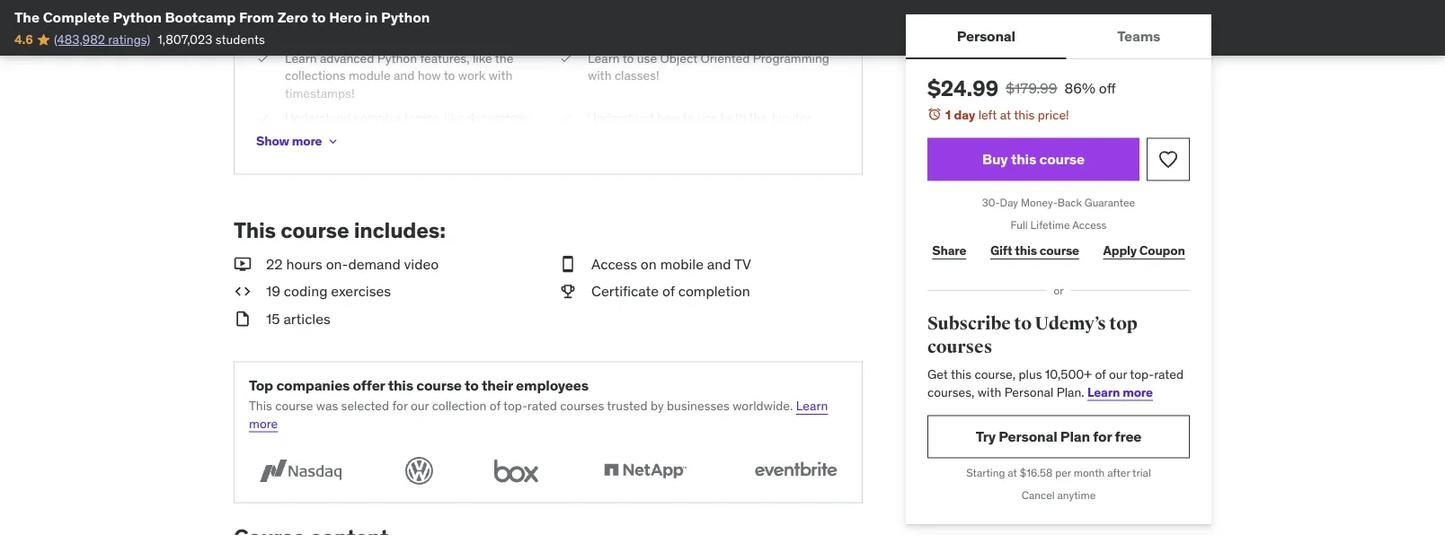 Task type: vqa. For each thing, say whether or not it's contained in the screenshot.
deutsch on the left of the page
no



Task type: locate. For each thing, give the bounding box(es) containing it.
xsmall image
[[256, 7, 271, 25], [256, 109, 271, 127], [559, 109, 573, 127]]

1 horizontal spatial learn more
[[1088, 384, 1153, 400]]

30-
[[982, 196, 1000, 210]]

learn more link down employees
[[249, 398, 828, 432]]

at left $16.58
[[1008, 466, 1017, 480]]

understand down timestamps! on the left top of page
[[285, 110, 351, 126]]

small image left the 22
[[234, 254, 252, 275]]

with left the classes!
[[588, 67, 612, 84]]

1 vertical spatial more
[[1123, 384, 1153, 400]]

this for this course was selected for our collection of top-rated courses trusted by businesses worldwide.
[[249, 398, 272, 414]]

and inside learn to use python professionally, learning both python 2 and python 3!
[[367, 25, 388, 41]]

completion
[[678, 282, 750, 301]]

at right left
[[1000, 107, 1011, 123]]

1 horizontal spatial use
[[637, 50, 657, 66]]

2 vertical spatial use
[[697, 110, 717, 126]]

1 vertical spatial like
[[444, 110, 464, 126]]

this
[[1014, 107, 1035, 123], [1011, 150, 1036, 169], [1015, 242, 1037, 259], [951, 366, 972, 383], [388, 376, 413, 394]]

small image for 22
[[234, 254, 252, 275]]

2 vertical spatial of
[[490, 398, 501, 414]]

0 vertical spatial courses
[[928, 336, 992, 358]]

both right from
[[285, 25, 311, 41]]

full
[[1011, 218, 1028, 232]]

and left create
[[646, 127, 667, 144]]

xsmall image for learn to use object oriented programming with classes!
[[559, 49, 573, 67]]

0 horizontal spatial use
[[334, 7, 354, 24]]

2 horizontal spatial xsmall image
[[559, 49, 573, 67]]

1 horizontal spatial learn more link
[[1088, 384, 1153, 400]]

use for classes!
[[637, 50, 657, 66]]

access up certificate
[[591, 255, 637, 273]]

2 horizontal spatial use
[[697, 110, 717, 126]]

1 vertical spatial how
[[657, 110, 680, 126]]

learn inside learn advanced python features, like the collections module and how to work with timestamps!
[[285, 50, 317, 66]]

0 horizontal spatial of
[[490, 398, 501, 414]]

small image
[[234, 254, 252, 275], [234, 282, 252, 302], [559, 282, 577, 302], [234, 309, 252, 329]]

0 horizontal spatial learn more link
[[249, 398, 828, 432]]

object
[[660, 50, 698, 66]]

1 vertical spatial of
[[1095, 366, 1106, 383]]

use inside learn to use object oriented programming with classes!
[[637, 50, 657, 66]]

1 vertical spatial rated
[[527, 398, 557, 414]]

alarm image
[[928, 107, 942, 121]]

complete
[[43, 8, 110, 26]]

learn up the classes!
[[588, 50, 620, 66]]

0 vertical spatial more
[[292, 133, 322, 149]]

to inside learn to use python professionally, learning both python 2 and python 3!
[[320, 7, 331, 24]]

learn inside learn to use python professionally, learning both python 2 and python 3!
[[285, 7, 317, 24]]

1 vertical spatial courses
[[560, 398, 604, 414]]

course up back
[[1039, 150, 1085, 169]]

1 horizontal spatial our
[[1109, 366, 1127, 383]]

and
[[367, 25, 388, 41], [394, 67, 415, 84], [646, 127, 667, 144], [707, 255, 731, 273]]

gift this course
[[990, 242, 1079, 259]]

0 horizontal spatial understand
[[285, 110, 351, 126]]

1 horizontal spatial understand
[[588, 110, 654, 126]]

personal up $16.58
[[999, 428, 1057, 446]]

0 vertical spatial the
[[495, 50, 514, 66]]

like up work
[[473, 50, 492, 66]]

both up files on the right of the page
[[720, 110, 746, 126]]

and right 2 on the left of the page
[[367, 25, 388, 41]]

with inside learn advanced python features, like the collections module and how to work with timestamps!
[[489, 67, 513, 84]]

employees
[[516, 376, 589, 394]]

buy this course
[[982, 150, 1085, 169]]

more inside learn more
[[249, 416, 278, 432]]

course
[[1039, 150, 1085, 169], [281, 217, 349, 244], [1040, 242, 1079, 259], [416, 376, 462, 394], [275, 398, 313, 414]]

this right 'offer'
[[388, 376, 413, 394]]

learn more up free
[[1088, 384, 1153, 400]]

this inside get this course, plus 10,500+ of our top-rated courses, with personal plan.
[[951, 366, 972, 383]]

hours
[[286, 255, 322, 273]]

of inside get this course, plus 10,500+ of our top-rated courses, with personal plan.
[[1095, 366, 1106, 383]]

0 horizontal spatial with
[[489, 67, 513, 84]]

courses inside subscribe to udemy's top courses
[[928, 336, 992, 358]]

1 horizontal spatial courses
[[928, 336, 992, 358]]

this up courses,
[[951, 366, 972, 383]]

xsmall image right decorators.
[[559, 109, 573, 127]]

to inside learn advanced python features, like the collections module and how to work with timestamps!
[[444, 67, 455, 84]]

learn more link up free
[[1088, 384, 1153, 400]]

apply
[[1103, 242, 1137, 259]]

small image left 15
[[234, 309, 252, 329]]

0 horizontal spatial for
[[392, 398, 408, 414]]

python left 3!
[[391, 25, 431, 41]]

0 horizontal spatial learn more
[[249, 398, 828, 432]]

0 horizontal spatial both
[[285, 25, 311, 41]]

at inside starting at $16.58 per month after trial cancel anytime
[[1008, 466, 1017, 480]]

understand for understand complex topics, like decorators.
[[285, 110, 351, 126]]

learn inside learn to use object oriented programming with classes!
[[588, 50, 620, 66]]

xsmall image up the show
[[256, 109, 271, 127]]

2 horizontal spatial with
[[978, 384, 1001, 400]]

the up files on the right of the page
[[749, 110, 768, 126]]

to
[[320, 7, 331, 24], [312, 8, 326, 26], [623, 50, 634, 66], [444, 67, 455, 84], [683, 110, 694, 126], [1014, 313, 1032, 335], [465, 376, 479, 394]]

0 horizontal spatial rated
[[527, 398, 557, 414]]

this inside 'link'
[[1015, 242, 1037, 259]]

1 vertical spatial both
[[720, 110, 746, 126]]

1 horizontal spatial for
[[1093, 428, 1112, 446]]

xsmall image for learn to use python professionally, learning both python 2 and python 3!
[[256, 7, 271, 25]]

how up create
[[657, 110, 680, 126]]

the inside understand how to use both the jupyter notebook and create .py files
[[749, 110, 768, 126]]

1 vertical spatial our
[[411, 398, 429, 414]]

learn more down employees
[[249, 398, 828, 432]]

(483,982 ratings)
[[54, 31, 150, 48]]

0 horizontal spatial like
[[444, 110, 464, 126]]

for left free
[[1093, 428, 1112, 446]]

1 vertical spatial personal
[[1005, 384, 1054, 400]]

understand for understand how to use both the jupyter notebook and create .py files
[[588, 110, 654, 126]]

1 horizontal spatial rated
[[1154, 366, 1184, 383]]

1 horizontal spatial top-
[[1130, 366, 1154, 383]]

2 vertical spatial more
[[249, 416, 278, 432]]

1 vertical spatial at
[[1008, 466, 1017, 480]]

xsmall image
[[256, 49, 271, 67], [559, 49, 573, 67], [326, 134, 340, 149]]

bootcamp
[[165, 8, 236, 26]]

19 coding exercises
[[266, 282, 391, 301]]

back
[[1058, 196, 1082, 210]]

python up the 'module' in the left top of the page
[[377, 50, 417, 66]]

0 horizontal spatial how
[[418, 67, 441, 84]]

understand up notebook
[[588, 110, 654, 126]]

module
[[349, 67, 391, 84]]

0 horizontal spatial our
[[411, 398, 429, 414]]

more up free
[[1123, 384, 1153, 400]]

1 vertical spatial for
[[1093, 428, 1112, 446]]

selected
[[341, 398, 389, 414]]

with down course,
[[978, 384, 1001, 400]]

with right work
[[489, 67, 513, 84]]

this for this course includes:
[[234, 217, 276, 244]]

this down top
[[249, 398, 272, 414]]

use inside learn to use python professionally, learning both python 2 and python 3!
[[334, 7, 354, 24]]

on-
[[326, 255, 348, 273]]

top-
[[1130, 366, 1154, 383], [503, 398, 527, 414]]

starting at $16.58 per month after trial cancel anytime
[[966, 466, 1151, 503]]

how down the features, at the left top of page
[[418, 67, 441, 84]]

zero
[[277, 8, 308, 26]]

0 horizontal spatial the
[[495, 50, 514, 66]]

small image down small image
[[559, 282, 577, 302]]

learn up the 'collections'
[[285, 50, 317, 66]]

1 horizontal spatial how
[[657, 110, 680, 126]]

more inside button
[[292, 133, 322, 149]]

1 understand from the left
[[285, 110, 351, 126]]

top- down 'their'
[[503, 398, 527, 414]]

includes:
[[354, 217, 446, 244]]

top
[[249, 376, 273, 394]]

articles
[[283, 310, 331, 328]]

subscribe to udemy's top courses
[[928, 313, 1138, 358]]

0 vertical spatial rated
[[1154, 366, 1184, 383]]

our right 10,500+
[[1109, 366, 1127, 383]]

to inside subscribe to udemy's top courses
[[1014, 313, 1032, 335]]

their
[[482, 376, 513, 394]]

the down learning on the left top
[[495, 50, 514, 66]]

0 vertical spatial access
[[1072, 218, 1107, 232]]

0 vertical spatial both
[[285, 25, 311, 41]]

was
[[316, 398, 338, 414]]

1 vertical spatial use
[[637, 50, 657, 66]]

learn for both
[[285, 7, 317, 24]]

1 vertical spatial the
[[749, 110, 768, 126]]

learning
[[483, 7, 529, 24]]

0 vertical spatial personal
[[957, 26, 1015, 45]]

this right buy in the top right of the page
[[1011, 150, 1036, 169]]

learn right from
[[285, 7, 317, 24]]

1 horizontal spatial xsmall image
[[326, 134, 340, 149]]

of right 10,500+
[[1095, 366, 1106, 383]]

0 vertical spatial like
[[473, 50, 492, 66]]

features,
[[420, 50, 470, 66]]

trusted
[[607, 398, 648, 414]]

1 horizontal spatial like
[[473, 50, 492, 66]]

professionally,
[[400, 7, 480, 24]]

buy
[[982, 150, 1008, 169]]

this for gift
[[1015, 242, 1037, 259]]

1 horizontal spatial with
[[588, 67, 612, 84]]

the inside learn advanced python features, like the collections module and how to work with timestamps!
[[495, 50, 514, 66]]

use left in
[[334, 7, 354, 24]]

1 horizontal spatial both
[[720, 110, 746, 126]]

courses down subscribe
[[928, 336, 992, 358]]

0 horizontal spatial more
[[249, 416, 278, 432]]

2 horizontal spatial more
[[1123, 384, 1153, 400]]

tab list
[[906, 14, 1212, 59]]

our down top companies offer this course to their employees
[[411, 398, 429, 414]]

learn to use python professionally, learning both python 2 and python 3!
[[285, 7, 529, 41]]

1 vertical spatial top-
[[503, 398, 527, 414]]

learn more for subscribe to udemy's top courses
[[1088, 384, 1153, 400]]

price!
[[1038, 107, 1069, 123]]

personal
[[957, 26, 1015, 45], [1005, 384, 1054, 400], [999, 428, 1057, 446]]

and right the 'module' in the left top of the page
[[394, 67, 415, 84]]

use up .py
[[697, 110, 717, 126]]

0 vertical spatial use
[[334, 7, 354, 24]]

jupyter
[[770, 110, 811, 126]]

to inside learn to use object oriented programming with classes!
[[623, 50, 634, 66]]

1 horizontal spatial more
[[292, 133, 322, 149]]

files
[[728, 127, 752, 144]]

course down lifetime
[[1040, 242, 1079, 259]]

demand
[[348, 255, 401, 273]]

small image for 19
[[234, 282, 252, 302]]

0 horizontal spatial xsmall image
[[256, 49, 271, 67]]

0 vertical spatial top-
[[1130, 366, 1154, 383]]

buy this course button
[[928, 138, 1140, 181]]

use inside understand how to use both the jupyter notebook and create .py files
[[697, 110, 717, 126]]

top
[[1109, 313, 1138, 335]]

small image left 19
[[234, 282, 252, 302]]

how
[[418, 67, 441, 84], [657, 110, 680, 126]]

course inside buy this course button
[[1039, 150, 1085, 169]]

rated
[[1154, 366, 1184, 383], [527, 398, 557, 414]]

courses down employees
[[560, 398, 604, 414]]

and inside understand how to use both the jupyter notebook and create .py files
[[646, 127, 667, 144]]

1 vertical spatial this
[[249, 398, 272, 414]]

xsmall image left zero at the left top
[[256, 7, 271, 25]]

0 vertical spatial how
[[418, 67, 441, 84]]

of down access on mobile and tv
[[662, 282, 675, 301]]

.py
[[709, 127, 725, 144]]

more
[[292, 133, 322, 149], [1123, 384, 1153, 400], [249, 416, 278, 432]]

like right topics,
[[444, 110, 464, 126]]

access down back
[[1072, 218, 1107, 232]]

0 vertical spatial our
[[1109, 366, 1127, 383]]

access inside 30-day money-back guarantee full lifetime access
[[1072, 218, 1107, 232]]

this inside button
[[1011, 150, 1036, 169]]

this for buy
[[1011, 150, 1036, 169]]

more for top companies offer this course to their employees
[[249, 416, 278, 432]]

mobile
[[660, 255, 704, 273]]

nasdaq image
[[249, 455, 352, 489]]

like inside learn advanced python features, like the collections module and how to work with timestamps!
[[473, 50, 492, 66]]

with
[[489, 67, 513, 84], [588, 67, 612, 84], [978, 384, 1001, 400]]

this up the 22
[[234, 217, 276, 244]]

more right the show
[[292, 133, 322, 149]]

top- inside get this course, plus 10,500+ of our top-rated courses, with personal plan.
[[1130, 366, 1154, 383]]

learn more
[[1088, 384, 1153, 400], [249, 398, 828, 432]]

the complete python bootcamp from zero to hero in python
[[14, 8, 430, 26]]

python
[[357, 7, 397, 24], [113, 8, 162, 26], [381, 8, 430, 26], [314, 25, 354, 41], [391, 25, 431, 41], [377, 50, 417, 66]]

of down 'their'
[[490, 398, 501, 414]]

use up the classes!
[[637, 50, 657, 66]]

learn more link for top companies offer this course to their employees
[[249, 398, 828, 432]]

2 vertical spatial personal
[[999, 428, 1057, 446]]

video
[[404, 255, 439, 273]]

with inside get this course, plus 10,500+ of our top-rated courses, with personal plan.
[[978, 384, 1001, 400]]

to inside understand how to use both the jupyter notebook and create .py files
[[683, 110, 694, 126]]

more down top
[[249, 416, 278, 432]]

understand inside understand how to use both the jupyter notebook and create .py files
[[588, 110, 654, 126]]

the
[[495, 50, 514, 66], [749, 110, 768, 126]]

this right gift
[[1015, 242, 1037, 259]]

certificate
[[591, 282, 659, 301]]

for down top companies offer this course to their employees
[[392, 398, 408, 414]]

0 vertical spatial this
[[234, 217, 276, 244]]

off
[[1099, 79, 1116, 97]]

xsmall image for learn advanced python features, like the collections module and how to work with timestamps!
[[256, 49, 271, 67]]

personal up $24.99
[[957, 26, 1015, 45]]

86%
[[1065, 79, 1096, 97]]

by
[[651, 398, 664, 414]]

1 horizontal spatial access
[[1072, 218, 1107, 232]]

free
[[1115, 428, 1142, 446]]

learn for with
[[588, 50, 620, 66]]

3!
[[434, 25, 445, 41]]

learn
[[285, 7, 317, 24], [285, 50, 317, 66], [588, 50, 620, 66], [1088, 384, 1120, 400], [796, 398, 828, 414]]

2 horizontal spatial of
[[1095, 366, 1106, 383]]

create
[[670, 127, 706, 144]]

more for subscribe to udemy's top courses
[[1123, 384, 1153, 400]]

lifetime
[[1031, 218, 1070, 232]]

0 horizontal spatial access
[[591, 255, 637, 273]]

small image for certificate
[[559, 282, 577, 302]]

top- down top
[[1130, 366, 1154, 383]]

personal down plus
[[1005, 384, 1054, 400]]

0 vertical spatial of
[[662, 282, 675, 301]]

15 articles
[[266, 310, 331, 328]]

python up 2 on the left of the page
[[357, 7, 397, 24]]

2 understand from the left
[[588, 110, 654, 126]]

1 horizontal spatial of
[[662, 282, 675, 301]]

1 horizontal spatial the
[[749, 110, 768, 126]]

collection
[[432, 398, 487, 414]]

subscribe
[[928, 313, 1011, 335]]



Task type: describe. For each thing, give the bounding box(es) containing it.
10,500+
[[1045, 366, 1092, 383]]

course up collection
[[416, 376, 462, 394]]

xsmall image for understand complex topics, like decorators.
[[256, 109, 271, 127]]

19
[[266, 282, 280, 301]]

$16.58
[[1020, 466, 1053, 480]]

or
[[1054, 284, 1064, 298]]

understand how to use both the jupyter notebook and create .py files
[[588, 110, 811, 144]]

0 horizontal spatial courses
[[560, 398, 604, 414]]

use for python
[[334, 7, 354, 24]]

share
[[932, 242, 966, 259]]

classes!
[[615, 67, 659, 84]]

course up hours at the left of the page
[[281, 217, 349, 244]]

0 horizontal spatial top-
[[503, 398, 527, 414]]

offer
[[353, 376, 385, 394]]

show
[[256, 133, 289, 149]]

worldwide.
[[733, 398, 793, 414]]

from
[[239, 8, 274, 26]]

xsmall image for understand how to use both the jupyter notebook and create .py files
[[559, 109, 573, 127]]

timestamps!
[[285, 85, 355, 101]]

complex
[[354, 110, 401, 126]]

coupon
[[1139, 242, 1185, 259]]

personal button
[[906, 14, 1066, 58]]

2
[[357, 25, 364, 41]]

plan.
[[1057, 384, 1084, 400]]

learn right plan.
[[1088, 384, 1120, 400]]

personal inside button
[[957, 26, 1015, 45]]

get this course, plus 10,500+ of our top-rated courses, with personal plan.
[[928, 366, 1184, 400]]

our inside get this course, plus 10,500+ of our top-rated courses, with personal plan.
[[1109, 366, 1127, 383]]

both inside understand how to use both the jupyter notebook and create .py files
[[720, 110, 746, 126]]

course inside gift this course 'link'
[[1040, 242, 1079, 259]]

learn more link for subscribe to udemy's top courses
[[1088, 384, 1153, 400]]

xsmall image inside the show more button
[[326, 134, 340, 149]]

advanced
[[320, 50, 374, 66]]

learn right worldwide.
[[796, 398, 828, 414]]

companies
[[276, 376, 350, 394]]

oriented
[[701, 50, 750, 66]]

$24.99
[[928, 75, 999, 102]]

decorators.
[[467, 110, 531, 126]]

apply coupon
[[1103, 242, 1185, 259]]

with inside learn to use object oriented programming with classes!
[[588, 67, 612, 84]]

both inside learn to use python professionally, learning both python 2 and python 3!
[[285, 25, 311, 41]]

businesses
[[667, 398, 730, 414]]

0 vertical spatial at
[[1000, 107, 1011, 123]]

course down companies
[[275, 398, 313, 414]]

1,807,023
[[158, 31, 213, 48]]

after
[[1107, 466, 1130, 480]]

personal inside get this course, plus 10,500+ of our top-rated courses, with personal plan.
[[1005, 384, 1054, 400]]

plus
[[1019, 366, 1042, 383]]

how inside understand how to use both the jupyter notebook and create .py files
[[657, 110, 680, 126]]

programming
[[753, 50, 829, 66]]

22
[[266, 255, 283, 273]]

starting
[[966, 466, 1005, 480]]

netapp image
[[594, 455, 697, 489]]

work
[[458, 67, 486, 84]]

certificate of completion
[[591, 282, 750, 301]]

1,807,023 students
[[158, 31, 265, 48]]

tab list containing personal
[[906, 14, 1212, 59]]

4.6
[[14, 31, 33, 48]]

python inside learn advanced python features, like the collections module and how to work with timestamps!
[[377, 50, 417, 66]]

22 hours on-demand video
[[266, 255, 439, 273]]

course,
[[975, 366, 1016, 383]]

volkswagen image
[[399, 455, 439, 489]]

add to wishlist image
[[1158, 149, 1179, 170]]

python up 'ratings)'
[[113, 8, 162, 26]]

try personal plan for free link
[[928, 416, 1190, 459]]

eventbrite image
[[744, 455, 848, 489]]

0 vertical spatial for
[[392, 398, 408, 414]]

the
[[14, 8, 40, 26]]

students
[[216, 31, 265, 48]]

python right in
[[381, 8, 430, 26]]

(483,982
[[54, 31, 105, 48]]

1 vertical spatial access
[[591, 255, 637, 273]]

1 day left at this price!
[[945, 107, 1069, 123]]

ratings)
[[108, 31, 150, 48]]

personal inside "link"
[[999, 428, 1057, 446]]

collections
[[285, 67, 346, 84]]

$24.99 $179.99 86% off
[[928, 75, 1116, 102]]

tv
[[734, 255, 751, 273]]

for inside "link"
[[1093, 428, 1112, 446]]

rated inside get this course, plus 10,500+ of our top-rated courses, with personal plan.
[[1154, 366, 1184, 383]]

courses,
[[928, 384, 975, 400]]

learn more for top companies offer this course to their employees
[[249, 398, 828, 432]]

and left the tv
[[707, 255, 731, 273]]

try personal plan for free
[[976, 428, 1142, 446]]

this course includes:
[[234, 217, 446, 244]]

python left 2 on the left of the page
[[314, 25, 354, 41]]

notebook
[[588, 127, 643, 144]]

this down the $24.99 $179.99 86% off
[[1014, 107, 1035, 123]]

small image
[[559, 254, 577, 275]]

how inside learn advanced python features, like the collections module and how to work with timestamps!
[[418, 67, 441, 84]]

1
[[945, 107, 951, 123]]

and inside learn advanced python features, like the collections module and how to work with timestamps!
[[394, 67, 415, 84]]

anytime
[[1057, 489, 1096, 503]]

this course was selected for our collection of top-rated courses trusted by businesses worldwide.
[[249, 398, 793, 414]]

trial
[[1132, 466, 1151, 480]]

guarantee
[[1085, 196, 1135, 210]]

$179.99
[[1006, 79, 1057, 97]]

in
[[365, 8, 378, 26]]

the for both
[[749, 110, 768, 126]]

small image for 15
[[234, 309, 252, 329]]

learn to use object oriented programming with classes!
[[588, 50, 829, 84]]

30-day money-back guarantee full lifetime access
[[982, 196, 1135, 232]]

this for get
[[951, 366, 972, 383]]

on
[[641, 255, 657, 273]]

coding
[[284, 282, 328, 301]]

per
[[1055, 466, 1071, 480]]

the for like
[[495, 50, 514, 66]]

15
[[266, 310, 280, 328]]

topics,
[[404, 110, 441, 126]]

plan
[[1060, 428, 1090, 446]]

box image
[[486, 455, 546, 489]]

month
[[1074, 466, 1105, 480]]

teams button
[[1066, 14, 1212, 58]]

share button
[[928, 233, 971, 269]]

left
[[978, 107, 997, 123]]

top companies offer this course to their employees
[[249, 376, 589, 394]]

learn for collections
[[285, 50, 317, 66]]

apply coupon button
[[1098, 233, 1190, 269]]

try
[[976, 428, 996, 446]]

get
[[928, 366, 948, 383]]

gift
[[990, 242, 1012, 259]]

exercises
[[331, 282, 391, 301]]



